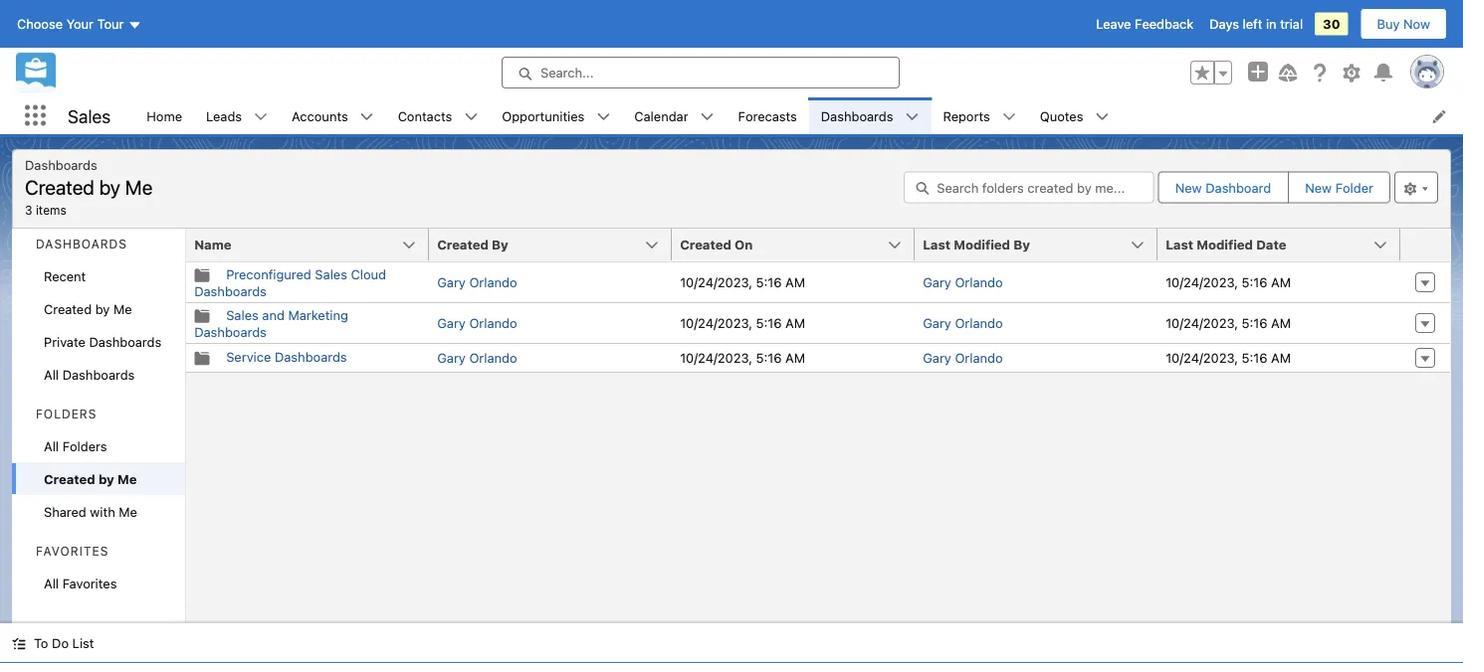 Task type: vqa. For each thing, say whether or not it's contained in the screenshot.
Me in the Dashboards Created By Me 3 Items
yes



Task type: locate. For each thing, give the bounding box(es) containing it.
date
[[1256, 237, 1286, 252]]

dashboards up recent
[[36, 237, 127, 251]]

all up shared
[[44, 439, 59, 454]]

2 vertical spatial text default image
[[12, 638, 26, 651]]

0 vertical spatial sales
[[68, 105, 111, 127]]

new folder button
[[1288, 172, 1390, 204]]

sales inside the preconfigured sales cloud dashboards
[[315, 267, 347, 282]]

quotes
[[1040, 108, 1083, 123]]

by
[[492, 237, 508, 252], [1013, 237, 1030, 252]]

created by cell
[[429, 229, 684, 263]]

folders
[[36, 408, 97, 421], [62, 439, 107, 454]]

to do list
[[34, 636, 94, 651]]

2 created by me from the top
[[44, 472, 137, 487]]

modified
[[954, 237, 1010, 252], [1197, 237, 1253, 252]]

10/24/2023, 5:16 am
[[680, 275, 805, 290], [1166, 275, 1291, 290], [680, 316, 805, 331], [1166, 316, 1291, 331], [680, 351, 805, 366], [1166, 351, 1291, 366]]

2 new from the left
[[1305, 180, 1332, 195]]

2 vertical spatial by
[[98, 472, 114, 487]]

10/24/2023,
[[680, 275, 752, 290], [1166, 275, 1238, 290], [680, 316, 752, 331], [1166, 316, 1238, 331], [680, 351, 752, 366], [1166, 351, 1238, 366]]

0 horizontal spatial last
[[923, 237, 950, 252]]

1 vertical spatial text default image
[[194, 351, 210, 367]]

preconfigured sales cloud dashboards link
[[194, 267, 386, 299]]

sales down name cell at the top left of the page
[[315, 267, 347, 282]]

text default image inside the accounts list item
[[360, 110, 374, 124]]

1 vertical spatial by
[[95, 302, 110, 316]]

0 horizontal spatial modified
[[954, 237, 1010, 252]]

1 created by me link from the top
[[12, 293, 185, 325]]

modified down the search folders created by me... text box
[[954, 237, 1010, 252]]

sales for sales
[[68, 105, 111, 127]]

am
[[785, 275, 805, 290], [1271, 275, 1291, 290], [785, 316, 805, 331], [1271, 316, 1291, 331], [785, 351, 805, 366], [1271, 351, 1291, 366]]

orlando
[[469, 275, 517, 290], [955, 275, 1003, 290], [469, 316, 517, 331], [955, 316, 1003, 331], [469, 351, 517, 366], [955, 351, 1003, 366]]

1 horizontal spatial sales
[[226, 308, 259, 323]]

1 vertical spatial created by me link
[[12, 463, 185, 496]]

1 horizontal spatial new
[[1305, 180, 1332, 195]]

all up to do list button
[[44, 576, 59, 591]]

new left dashboard
[[1175, 180, 1202, 195]]

to do list button
[[0, 624, 106, 664]]

text default image inside reports list item
[[1002, 110, 1016, 124]]

2 last from the left
[[1166, 237, 1193, 252]]

text default image right quotes
[[1095, 110, 1109, 124]]

0 vertical spatial created by me link
[[12, 293, 185, 325]]

by inside dashboards created by me 3 items
[[99, 175, 120, 199]]

calendar link
[[622, 98, 700, 134]]

opportunities list item
[[490, 98, 622, 134]]

text default image inside opportunities list item
[[596, 110, 610, 124]]

list
[[135, 98, 1463, 134]]

reports list item
[[931, 98, 1028, 134]]

dashboards down private dashboards link
[[62, 367, 135, 382]]

preconfigured
[[226, 267, 311, 282]]

quotes link
[[1028, 98, 1095, 134]]

dashboards up the items
[[25, 157, 97, 172]]

favorites up list
[[62, 576, 117, 591]]

1 horizontal spatial last
[[1166, 237, 1193, 252]]

contacts link
[[386, 98, 464, 134]]

modified left date on the top of page
[[1197, 237, 1253, 252]]

text default image for quotes
[[1095, 110, 1109, 124]]

created by button
[[429, 229, 672, 261]]

2 all from the top
[[44, 439, 59, 454]]

me down the home link
[[125, 175, 153, 199]]

2 modified from the left
[[1197, 237, 1253, 252]]

your
[[66, 16, 94, 31]]

text default image left to
[[12, 638, 26, 651]]

dashboards inside dashboards created by me 3 items
[[25, 157, 97, 172]]

last for last modified date
[[1166, 237, 1193, 252]]

2 created by me link from the top
[[12, 463, 185, 496]]

me down all folders link
[[117, 472, 137, 487]]

tour
[[97, 16, 124, 31]]

favorites up all favorites
[[36, 545, 109, 559]]

buy now button
[[1360, 8, 1447, 40]]

text default image inside the leads list item
[[254, 110, 268, 124]]

text default image
[[254, 110, 268, 124], [464, 110, 478, 124], [596, 110, 610, 124], [700, 110, 714, 124], [905, 110, 919, 124], [1002, 110, 1016, 124], [1095, 110, 1109, 124], [194, 268, 210, 284], [194, 309, 210, 325]]

private
[[44, 334, 86, 349]]

2 vertical spatial all
[[44, 576, 59, 591]]

text default image for leads
[[254, 110, 268, 124]]

0 horizontal spatial new
[[1175, 180, 1202, 195]]

gary
[[437, 275, 466, 290], [923, 275, 951, 290], [437, 316, 466, 331], [923, 316, 951, 331], [437, 351, 466, 366], [923, 351, 951, 366]]

text default image for opportunities
[[596, 110, 610, 124]]

actions image
[[1401, 229, 1450, 261]]

5:16
[[756, 275, 782, 290], [1242, 275, 1267, 290], [756, 316, 782, 331], [1242, 316, 1267, 331], [756, 351, 782, 366], [1242, 351, 1267, 366]]

marketing
[[288, 308, 348, 323]]

left
[[1243, 16, 1262, 31]]

text default image for reports
[[1002, 110, 1016, 124]]

on
[[735, 237, 753, 252]]

new folder
[[1305, 180, 1373, 195]]

last
[[923, 237, 950, 252], [1166, 237, 1193, 252]]

gary orlando
[[437, 275, 517, 290], [923, 275, 1003, 290], [437, 316, 517, 331], [923, 316, 1003, 331], [437, 351, 517, 366], [923, 351, 1003, 366]]

1 horizontal spatial by
[[1013, 237, 1030, 252]]

0 vertical spatial text default image
[[360, 110, 374, 124]]

0 vertical spatial by
[[99, 175, 120, 199]]

folders up shared with me in the left of the page
[[62, 439, 107, 454]]

last modified by cell
[[915, 229, 1170, 263]]

text default image left calendar
[[596, 110, 610, 124]]

gary orlando link
[[437, 275, 517, 290], [923, 275, 1003, 290], [437, 316, 517, 331], [923, 316, 1003, 331], [437, 351, 517, 366], [923, 351, 1003, 366]]

1 vertical spatial created by me
[[44, 472, 137, 487]]

0 vertical spatial all
[[44, 367, 59, 382]]

private dashboards
[[44, 334, 161, 349]]

created by me link for dashboards
[[12, 293, 185, 325]]

1 horizontal spatial modified
[[1197, 237, 1253, 252]]

recent link
[[12, 260, 185, 293]]

leave
[[1096, 16, 1131, 31]]

dashboards up the service
[[194, 325, 267, 340]]

created by me link
[[12, 293, 185, 325], [12, 463, 185, 496]]

me
[[125, 175, 153, 199], [113, 302, 132, 316], [117, 472, 137, 487], [119, 505, 137, 520]]

new
[[1175, 180, 1202, 195], [1305, 180, 1332, 195]]

1 by from the left
[[492, 237, 508, 252]]

me inside dashboards created by me 3 items
[[125, 175, 153, 199]]

choose your tour
[[17, 16, 124, 31]]

2 horizontal spatial text default image
[[360, 110, 374, 124]]

0 vertical spatial favorites
[[36, 545, 109, 559]]

text default image right contacts
[[464, 110, 478, 124]]

choose
[[17, 16, 63, 31]]

1 modified from the left
[[954, 237, 1010, 252]]

modified for date
[[1197, 237, 1253, 252]]

sales up dashboards created by me 3 items
[[68, 105, 111, 127]]

me right with
[[119, 505, 137, 520]]

created inside dashboards created by me 3 items
[[25, 175, 94, 199]]

feedback
[[1135, 16, 1194, 31]]

group
[[1190, 61, 1232, 85]]

list
[[72, 636, 94, 651]]

leads list item
[[194, 98, 280, 134]]

all for all favorites
[[44, 576, 59, 591]]

1 all from the top
[[44, 367, 59, 382]]

reports
[[943, 108, 990, 123]]

1 new from the left
[[1175, 180, 1202, 195]]

text default image down search... button in the top of the page
[[700, 110, 714, 124]]

text default image inside contacts list item
[[464, 110, 478, 124]]

new dashboard button
[[1159, 173, 1287, 203]]

shared
[[44, 505, 86, 520]]

1 last from the left
[[923, 237, 950, 252]]

dashboards down preconfigured
[[194, 284, 267, 299]]

last modified date
[[1166, 237, 1286, 252]]

accounts
[[292, 108, 348, 123]]

dashboards inside sales and marketing dashboards
[[194, 325, 267, 340]]

created by me
[[44, 302, 132, 316], [44, 472, 137, 487]]

shared with me link
[[12, 496, 185, 528]]

created by
[[437, 237, 508, 252]]

sales inside sales and marketing dashboards
[[226, 308, 259, 323]]

text default image inside the calendar 'list item'
[[700, 110, 714, 124]]

1 vertical spatial all
[[44, 439, 59, 454]]

text default image right reports
[[1002, 110, 1016, 124]]

service dashboards link
[[226, 350, 347, 365]]

text default image left the service
[[194, 351, 210, 367]]

1 vertical spatial sales
[[315, 267, 347, 282]]

2 by from the left
[[1013, 237, 1030, 252]]

0 horizontal spatial text default image
[[12, 638, 26, 651]]

created
[[25, 175, 94, 199], [437, 237, 489, 252], [680, 237, 731, 252], [44, 302, 92, 316], [44, 472, 95, 487]]

me up private dashboards
[[113, 302, 132, 316]]

grid
[[186, 229, 1450, 373]]

name button
[[186, 229, 429, 261]]

new dashboard
[[1175, 180, 1271, 195]]

1 created by me from the top
[[44, 302, 132, 316]]

text default image right accounts
[[360, 110, 374, 124]]

text default image inside dashboards list item
[[905, 110, 919, 124]]

dashboards right forecasts 'link'
[[821, 108, 893, 123]]

last modified by button
[[915, 229, 1158, 261]]

dashboards
[[821, 108, 893, 123], [25, 157, 97, 172], [36, 237, 127, 251], [194, 284, 267, 299], [194, 325, 267, 340], [89, 334, 161, 349], [275, 350, 347, 365], [62, 367, 135, 382]]

dashboards up all dashboards link
[[89, 334, 161, 349]]

created by me link up private dashboards
[[12, 293, 185, 325]]

0 horizontal spatial by
[[492, 237, 508, 252]]

0 horizontal spatial sales
[[68, 105, 111, 127]]

created by me link up with
[[12, 463, 185, 496]]

2 horizontal spatial sales
[[315, 267, 347, 282]]

by for all folders
[[98, 472, 114, 487]]

recent
[[44, 269, 86, 284]]

dashboards created by me 3 items
[[25, 157, 153, 217]]

dashboards link
[[809, 98, 905, 134]]

2 vertical spatial sales
[[226, 308, 259, 323]]

modified for by
[[954, 237, 1010, 252]]

all down private
[[44, 367, 59, 382]]

new left folder on the right of the page
[[1305, 180, 1332, 195]]

folders up all folders
[[36, 408, 97, 421]]

preconfigured sales cloud dashboards
[[194, 267, 386, 299]]

3 all from the top
[[44, 576, 59, 591]]

opportunities
[[502, 108, 585, 123]]

sales and marketing dashboards link
[[194, 308, 348, 340]]

0 vertical spatial created by me
[[44, 302, 132, 316]]

created by me up shared with me in the left of the page
[[44, 472, 137, 487]]

1 horizontal spatial text default image
[[194, 351, 210, 367]]

created on button
[[672, 229, 915, 261]]

buy
[[1377, 16, 1400, 31]]

sales left and
[[226, 308, 259, 323]]

created by me down recent link
[[44, 302, 132, 316]]

sales
[[68, 105, 111, 127], [315, 267, 347, 282], [226, 308, 259, 323]]

text default image left reports
[[905, 110, 919, 124]]

text default image right leads
[[254, 110, 268, 124]]

text default image for contacts
[[464, 110, 478, 124]]

text default image for calendar
[[700, 110, 714, 124]]

text default image
[[360, 110, 374, 124], [194, 351, 210, 367], [12, 638, 26, 651]]

all
[[44, 367, 59, 382], [44, 439, 59, 454], [44, 576, 59, 591]]

text default image inside quotes list item
[[1095, 110, 1109, 124]]



Task type: describe. For each thing, give the bounding box(es) containing it.
forecasts
[[738, 108, 797, 123]]

folder
[[1335, 180, 1373, 195]]

actions cell
[[1401, 229, 1450, 263]]

last modified date cell
[[1158, 229, 1412, 263]]

sales for sales and marketing dashboards
[[226, 308, 259, 323]]

do
[[52, 636, 69, 651]]

0 vertical spatial folders
[[36, 408, 97, 421]]

last for last modified by
[[923, 237, 950, 252]]

service dashboards
[[226, 350, 347, 365]]

all for all dashboards
[[44, 367, 59, 382]]

accounts link
[[280, 98, 360, 134]]

private dashboards link
[[12, 325, 185, 358]]

list containing home
[[135, 98, 1463, 134]]

shared with me
[[44, 505, 137, 520]]

days
[[1209, 16, 1239, 31]]

to
[[34, 636, 48, 651]]

leads link
[[194, 98, 254, 134]]

contacts list item
[[386, 98, 490, 134]]

accounts list item
[[280, 98, 386, 134]]

by for recent
[[95, 302, 110, 316]]

forecasts link
[[726, 98, 809, 134]]

last modified by
[[923, 237, 1030, 252]]

home link
[[135, 98, 194, 134]]

grid containing name
[[186, 229, 1450, 373]]

created on cell
[[672, 229, 927, 263]]

created by me link for with
[[12, 463, 185, 496]]

leave feedback
[[1096, 16, 1194, 31]]

buy now
[[1377, 16, 1430, 31]]

new for new folder
[[1305, 180, 1332, 195]]

text default image down name
[[194, 268, 210, 284]]

with
[[90, 505, 115, 520]]

sales and marketing dashboards
[[194, 308, 348, 340]]

3
[[25, 203, 32, 217]]

dashboards inside the preconfigured sales cloud dashboards
[[194, 284, 267, 299]]

now
[[1403, 16, 1430, 31]]

text default image inside to do list button
[[12, 638, 26, 651]]

dashboards list item
[[809, 98, 931, 134]]

cloud
[[351, 267, 386, 282]]

calendar list item
[[622, 98, 726, 134]]

items
[[36, 203, 66, 217]]

opportunities link
[[490, 98, 596, 134]]

created by me for dashboards
[[44, 302, 132, 316]]

all dashboards
[[44, 367, 135, 382]]

leave feedback link
[[1096, 16, 1194, 31]]

text default image for dashboards
[[905, 110, 919, 124]]

in
[[1266, 16, 1277, 31]]

created by me for with
[[44, 472, 137, 487]]

quotes list item
[[1028, 98, 1121, 134]]

and
[[262, 308, 285, 323]]

trial
[[1280, 16, 1303, 31]]

choose your tour button
[[16, 8, 143, 40]]

new for new dashboard
[[1175, 180, 1202, 195]]

last modified date button
[[1158, 229, 1401, 261]]

1 vertical spatial folders
[[62, 439, 107, 454]]

text default image left and
[[194, 309, 210, 325]]

all for all folders
[[44, 439, 59, 454]]

1 vertical spatial favorites
[[62, 576, 117, 591]]

search...
[[540, 65, 594, 80]]

reports link
[[931, 98, 1002, 134]]

dashboards inside list item
[[821, 108, 893, 123]]

all dashboards link
[[12, 358, 185, 391]]

all favorites
[[44, 576, 117, 591]]

created on
[[680, 237, 753, 252]]

leads
[[206, 108, 242, 123]]

calendar
[[634, 108, 688, 123]]

days left in trial
[[1209, 16, 1303, 31]]

dashboards down marketing
[[275, 350, 347, 365]]

home
[[147, 108, 182, 123]]

search... button
[[502, 57, 900, 89]]

name cell
[[186, 229, 441, 263]]

30
[[1323, 16, 1340, 31]]

all folders
[[44, 439, 107, 454]]

name
[[194, 237, 231, 252]]

Search folders created by me... text field
[[904, 172, 1154, 204]]

contacts
[[398, 108, 452, 123]]

all favorites link
[[12, 567, 185, 600]]

dashboard
[[1205, 180, 1271, 195]]

all folders link
[[12, 430, 185, 463]]

service
[[226, 350, 271, 365]]



